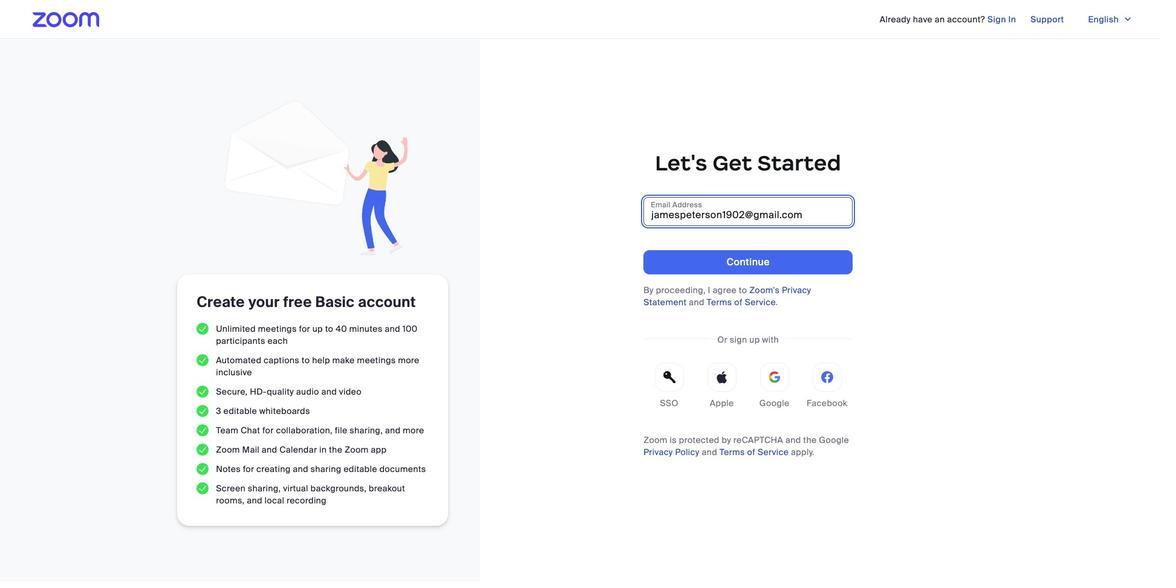 Task type: vqa. For each thing, say whether or not it's contained in the screenshot.
profile picture
no



Task type: locate. For each thing, give the bounding box(es) containing it.
0 vertical spatial for
[[299, 324, 310, 335]]

0 horizontal spatial for
[[243, 464, 254, 475]]

1 vertical spatial privacy
[[644, 447, 673, 458]]

meetings up each
[[258, 324, 297, 335]]

account?
[[948, 14, 986, 25]]

virtual
[[283, 484, 308, 495]]

0 horizontal spatial zoom
[[216, 445, 240, 456]]

google
[[760, 398, 790, 409], [819, 435, 850, 446]]

and down protected
[[702, 447, 718, 458]]

for down mail
[[243, 464, 254, 475]]

1 horizontal spatial meetings
[[357, 355, 396, 366]]

0 horizontal spatial to
[[302, 355, 310, 366]]

sharing, up app
[[350, 426, 383, 436]]

service down recaptcha
[[758, 447, 789, 458]]

calendar
[[280, 445, 317, 456]]

1 vertical spatial more
[[403, 426, 425, 436]]

up left the with
[[750, 334, 760, 345]]

facebook
[[807, 398, 848, 409]]

email
[[651, 200, 671, 210]]

2 horizontal spatial for
[[299, 324, 310, 335]]

1 horizontal spatial privacy
[[782, 285, 812, 296]]

unlimited
[[216, 324, 256, 335]]

for
[[299, 324, 310, 335], [263, 426, 274, 436], [243, 464, 254, 475]]

zoom
[[644, 435, 668, 446], [216, 445, 240, 456], [345, 445, 369, 456]]

0 vertical spatial google
[[760, 398, 790, 409]]

and up apply.
[[786, 435, 801, 446]]

for inside the unlimited meetings for up to 40 minutes and 100 participants each
[[299, 324, 310, 335]]

by
[[722, 435, 732, 446]]

0 horizontal spatial meetings
[[258, 324, 297, 335]]

privacy right zoom's
[[782, 285, 812, 296]]

0 vertical spatial editable
[[224, 406, 257, 417]]

terms of service link
[[707, 297, 776, 308], [720, 447, 789, 458]]

0 vertical spatial privacy
[[782, 285, 812, 296]]

more inside the automated captions to help make meetings more inclusive
[[398, 355, 420, 366]]

3 editable whiteboards
[[216, 406, 310, 417]]

to left help
[[302, 355, 310, 366]]

zoom mail and calendar in the zoom app
[[216, 445, 387, 456]]

1 horizontal spatial for
[[263, 426, 274, 436]]

privacy inside zoom is protected by recaptcha and the google privacy policy and terms of service apply.
[[644, 447, 673, 458]]

0 horizontal spatial sharing,
[[248, 484, 281, 495]]

0 vertical spatial more
[[398, 355, 420, 366]]

more down "100"
[[398, 355, 420, 366]]

1 horizontal spatial sharing,
[[350, 426, 383, 436]]

1 vertical spatial editable
[[344, 464, 377, 475]]

for down create your free basic account
[[299, 324, 310, 335]]

zoom left app
[[345, 445, 369, 456]]

recaptcha
[[734, 435, 784, 446]]

editable down secure,
[[224, 406, 257, 417]]

or sign up with
[[718, 334, 779, 345]]

for right chat
[[263, 426, 274, 436]]

more
[[398, 355, 420, 366], [403, 426, 425, 436]]

1 vertical spatial meetings
[[357, 355, 396, 366]]

automated
[[216, 355, 262, 366]]

2 horizontal spatial to
[[739, 285, 747, 296]]

inclusive
[[216, 367, 252, 378]]

create your free basic account
[[197, 293, 416, 312]]

and left "100"
[[385, 324, 400, 335]]

sso
[[660, 398, 679, 409]]

privacy down is
[[644, 447, 673, 458]]

zoom for zoom is protected by recaptcha and the google privacy policy and terms of service apply.
[[644, 435, 668, 446]]

service down zoom's
[[745, 297, 776, 308]]

1 horizontal spatial the
[[804, 435, 817, 446]]

1 vertical spatial google
[[819, 435, 850, 446]]

privacy inside zoom's privacy statement
[[782, 285, 812, 296]]

started
[[758, 150, 842, 176]]

minutes
[[349, 324, 383, 335]]

of
[[735, 297, 743, 308], [748, 447, 756, 458]]

0 vertical spatial meetings
[[258, 324, 297, 335]]

zoom is protected by recaptcha and the google privacy policy and terms of service apply.
[[644, 435, 850, 458]]

google up recaptcha
[[760, 398, 790, 409]]

terms of service link down agree
[[707, 297, 776, 308]]

Email Address email field
[[644, 197, 853, 226]]

sharing,
[[350, 426, 383, 436], [248, 484, 281, 495]]

2 vertical spatial to
[[302, 355, 310, 366]]

zoom up notes
[[216, 445, 240, 456]]

statement
[[644, 297, 687, 308]]

the right in
[[329, 445, 343, 456]]

to up and terms of service .
[[739, 285, 747, 296]]

to for up
[[325, 324, 334, 335]]

privacy
[[782, 285, 812, 296], [644, 447, 673, 458]]

sharing, inside the screen sharing, virtual backgrounds, breakout rooms, and local recording
[[248, 484, 281, 495]]

meetings
[[258, 324, 297, 335], [357, 355, 396, 366]]

editable down app
[[344, 464, 377, 475]]

in
[[319, 445, 327, 456]]

google inside button
[[760, 398, 790, 409]]

of down agree
[[735, 297, 743, 308]]

1 vertical spatial terms
[[720, 447, 745, 458]]

an
[[935, 14, 945, 25]]

1 vertical spatial to
[[325, 324, 334, 335]]

0 vertical spatial service
[[745, 297, 776, 308]]

let's get started
[[655, 150, 842, 176]]

1 horizontal spatial of
[[748, 447, 756, 458]]

0 horizontal spatial the
[[329, 445, 343, 456]]

40
[[336, 324, 347, 335]]

2 vertical spatial for
[[243, 464, 254, 475]]

0 vertical spatial terms of service link
[[707, 297, 776, 308]]

and inside the screen sharing, virtual backgrounds, breakout rooms, and local recording
[[247, 496, 262, 507]]

participants
[[216, 336, 266, 347]]

0 horizontal spatial google
[[760, 398, 790, 409]]

service inside zoom is protected by recaptcha and the google privacy policy and terms of service apply.
[[758, 447, 789, 458]]

0 vertical spatial to
[[739, 285, 747, 296]]

rooms,
[[216, 496, 245, 507]]

whiteboards
[[259, 406, 310, 417]]

zoom inside zoom is protected by recaptcha and the google privacy policy and terms of service apply.
[[644, 435, 668, 446]]

zoom left is
[[644, 435, 668, 446]]

sharing, up local
[[248, 484, 281, 495]]

collaboration,
[[276, 426, 333, 436]]

up left '40'
[[313, 324, 323, 335]]

video
[[339, 387, 362, 398]]

up
[[313, 324, 323, 335], [750, 334, 760, 345]]

terms of service link down recaptcha
[[720, 447, 789, 458]]

email address
[[651, 200, 703, 210]]

1 vertical spatial terms of service link
[[720, 447, 789, 458]]

protected
[[679, 435, 720, 446]]

continue
[[727, 256, 770, 268]]

terms down by
[[720, 447, 745, 458]]

terms
[[707, 297, 733, 308], [720, 447, 745, 458]]

secure,
[[216, 387, 248, 398]]

and left local
[[247, 496, 262, 507]]

1 vertical spatial service
[[758, 447, 789, 458]]

terms down agree
[[707, 297, 733, 308]]

to
[[739, 285, 747, 296], [325, 324, 334, 335], [302, 355, 310, 366]]

0 vertical spatial of
[[735, 297, 743, 308]]

2 horizontal spatial zoom
[[644, 435, 668, 446]]

0 vertical spatial terms
[[707, 297, 733, 308]]

team chat for collaboration, file sharing, and more
[[216, 426, 425, 436]]

0 horizontal spatial privacy
[[644, 447, 673, 458]]

meetings right the make
[[357, 355, 396, 366]]

google down facebook
[[819, 435, 850, 446]]

have
[[913, 14, 933, 25]]

to inside the automated captions to help make meetings more inclusive
[[302, 355, 310, 366]]

file
[[335, 426, 348, 436]]

for for up
[[299, 324, 310, 335]]

to inside the unlimited meetings for up to 40 minutes and 100 participants each
[[325, 324, 334, 335]]

i
[[708, 285, 711, 296]]

for for collaboration,
[[263, 426, 274, 436]]

the up apply.
[[804, 435, 817, 446]]

1 horizontal spatial google
[[819, 435, 850, 446]]

zoom for zoom mail and calendar in the zoom app
[[216, 445, 240, 456]]

and
[[689, 297, 705, 308], [385, 324, 400, 335], [322, 387, 337, 398], [385, 426, 401, 436], [786, 435, 801, 446], [262, 445, 277, 456], [702, 447, 718, 458], [293, 464, 308, 475], [247, 496, 262, 507]]

more up documents
[[403, 426, 425, 436]]

of down recaptcha
[[748, 447, 756, 458]]

the
[[804, 435, 817, 446], [329, 445, 343, 456]]

to left '40'
[[325, 324, 334, 335]]

1 horizontal spatial zoom
[[345, 445, 369, 456]]

1 vertical spatial of
[[748, 447, 756, 458]]

terms inside zoom is protected by recaptcha and the google privacy policy and terms of service apply.
[[720, 447, 745, 458]]

automated captions to help make meetings more inclusive
[[216, 355, 420, 378]]

backgrounds,
[[311, 484, 367, 495]]

1 horizontal spatial to
[[325, 324, 334, 335]]

google button
[[749, 363, 801, 415]]

editable
[[224, 406, 257, 417], [344, 464, 377, 475]]

service
[[745, 297, 776, 308], [758, 447, 789, 458]]

1 vertical spatial sharing,
[[248, 484, 281, 495]]

1 vertical spatial for
[[263, 426, 274, 436]]

0 horizontal spatial up
[[313, 324, 323, 335]]

documents
[[380, 464, 426, 475]]



Task type: describe. For each thing, give the bounding box(es) containing it.
zoom sign up banner imager image
[[218, 95, 408, 256]]

to for agree
[[739, 285, 747, 296]]

sign
[[730, 334, 748, 345]]

help
[[312, 355, 330, 366]]

of inside zoom is protected by recaptcha and the google privacy policy and terms of service apply.
[[748, 447, 756, 458]]

terms of service link for service
[[707, 297, 776, 308]]

agree
[[713, 285, 737, 296]]

the inside zoom is protected by recaptcha and the google privacy policy and terms of service apply.
[[804, 435, 817, 446]]

is
[[670, 435, 677, 446]]

up inside the unlimited meetings for up to 40 minutes and 100 participants each
[[313, 324, 323, 335]]

by proceeding, i agree to
[[644, 285, 750, 296]]

support link
[[1031, 10, 1065, 29]]

sign in button
[[988, 10, 1017, 29]]

1 horizontal spatial editable
[[344, 464, 377, 475]]

facebook button
[[802, 363, 853, 415]]

and up app
[[385, 426, 401, 436]]

recording
[[287, 496, 327, 507]]

already
[[880, 14, 911, 25]]

with
[[763, 334, 779, 345]]

account
[[358, 293, 416, 312]]

english button
[[1079, 10, 1142, 29]]

and down 'by proceeding, i agree to'
[[689, 297, 705, 308]]

make
[[333, 355, 355, 366]]

proceeding,
[[656, 285, 706, 296]]

down image
[[1124, 13, 1133, 25]]

meetings inside the automated captions to help make meetings more inclusive
[[357, 355, 396, 366]]

english
[[1089, 14, 1119, 25]]

privacy policy link
[[644, 447, 700, 458]]

3
[[216, 406, 221, 417]]

and right mail
[[262, 445, 277, 456]]

notes for creating and sharing editable documents
[[216, 464, 426, 475]]

free
[[283, 293, 312, 312]]

and terms of service .
[[687, 297, 778, 308]]

quality
[[267, 387, 294, 398]]

and inside the unlimited meetings for up to 40 minutes and 100 participants each
[[385, 324, 400, 335]]

creating
[[257, 464, 291, 475]]

hd-
[[250, 387, 267, 398]]

in
[[1009, 14, 1017, 25]]

sign
[[988, 14, 1007, 25]]

basic
[[316, 293, 355, 312]]

and down "zoom mail and calendar in the zoom app" on the left
[[293, 464, 308, 475]]

create
[[197, 293, 245, 312]]

apple button
[[697, 363, 748, 415]]

1 horizontal spatial up
[[750, 334, 760, 345]]

chat
[[241, 426, 260, 436]]

let's
[[655, 150, 708, 176]]

address
[[673, 200, 703, 210]]

team
[[216, 426, 239, 436]]

notes
[[216, 464, 241, 475]]

zoom's privacy statement link
[[644, 285, 812, 308]]

0 horizontal spatial of
[[735, 297, 743, 308]]

mail
[[242, 445, 260, 456]]

local
[[265, 496, 284, 507]]

sso button
[[644, 363, 695, 415]]

100
[[403, 324, 418, 335]]

zoom logo image
[[33, 12, 99, 27]]

secure, hd-quality audio and video
[[216, 387, 362, 398]]

continue button
[[644, 250, 853, 274]]

each
[[268, 336, 288, 347]]

apple
[[710, 398, 734, 409]]

and left video
[[322, 387, 337, 398]]

zoom's privacy statement
[[644, 285, 812, 308]]

sharing
[[311, 464, 342, 475]]

screen sharing, virtual backgrounds, breakout rooms, and local recording
[[216, 484, 405, 507]]

.
[[776, 297, 778, 308]]

audio
[[296, 387, 319, 398]]

meetings inside the unlimited meetings for up to 40 minutes and 100 participants each
[[258, 324, 297, 335]]

breakout
[[369, 484, 405, 495]]

app
[[371, 445, 387, 456]]

google inside zoom is protected by recaptcha and the google privacy policy and terms of service apply.
[[819, 435, 850, 446]]

0 vertical spatial sharing,
[[350, 426, 383, 436]]

captions
[[264, 355, 300, 366]]

by
[[644, 285, 654, 296]]

policy
[[676, 447, 700, 458]]

or
[[718, 334, 728, 345]]

your
[[249, 293, 280, 312]]

unlimited meetings for up to 40 minutes and 100 participants each
[[216, 324, 418, 347]]

0 horizontal spatial editable
[[224, 406, 257, 417]]

terms of service link for by
[[720, 447, 789, 458]]

zoom's
[[750, 285, 780, 296]]

apple image
[[716, 371, 729, 383]]

support
[[1031, 14, 1065, 25]]

already have an account? sign in
[[880, 14, 1017, 25]]

get
[[713, 150, 753, 176]]

apply.
[[791, 447, 815, 458]]

screen
[[216, 484, 246, 495]]



